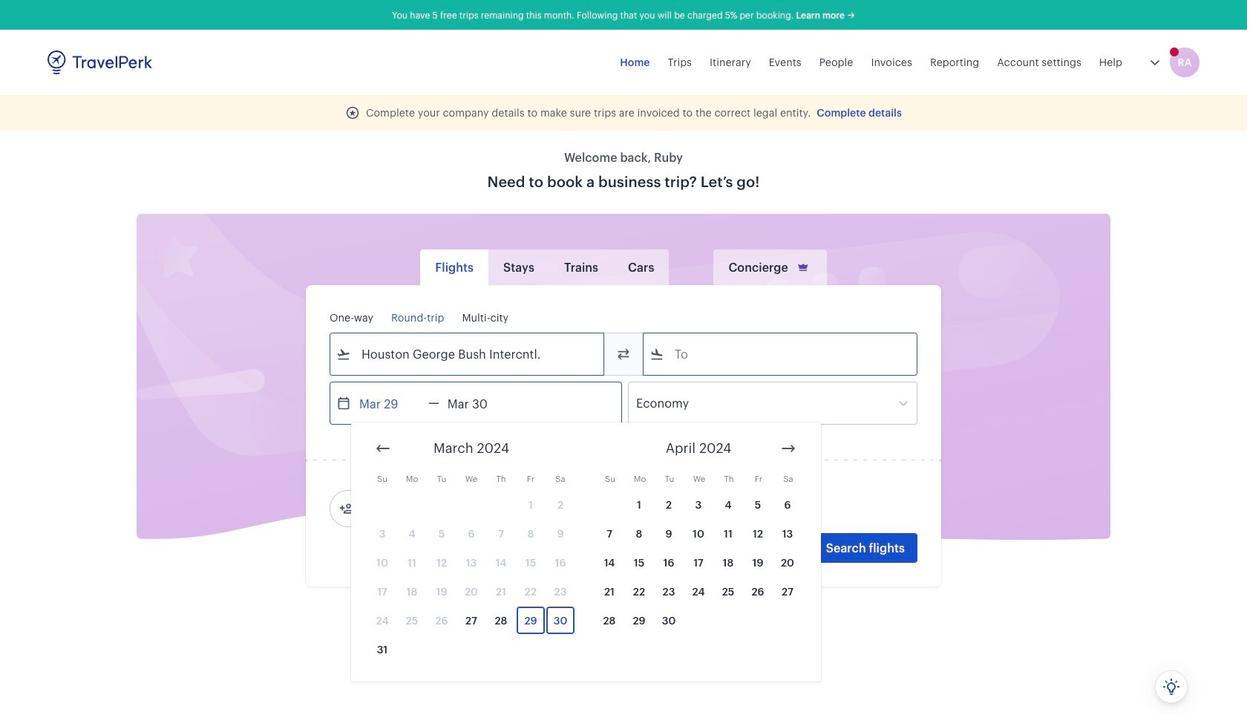 Task type: locate. For each thing, give the bounding box(es) containing it.
Depart text field
[[351, 382, 428, 424]]

calendar application
[[351, 422, 1247, 682]]

From search field
[[351, 342, 584, 366]]

To search field
[[665, 342, 898, 366]]



Task type: describe. For each thing, give the bounding box(es) containing it.
Return text field
[[439, 382, 517, 424]]

move forward to switch to the next month. image
[[780, 440, 797, 457]]

Add first traveler search field
[[354, 497, 509, 521]]

move backward to switch to the previous month. image
[[374, 440, 392, 457]]



